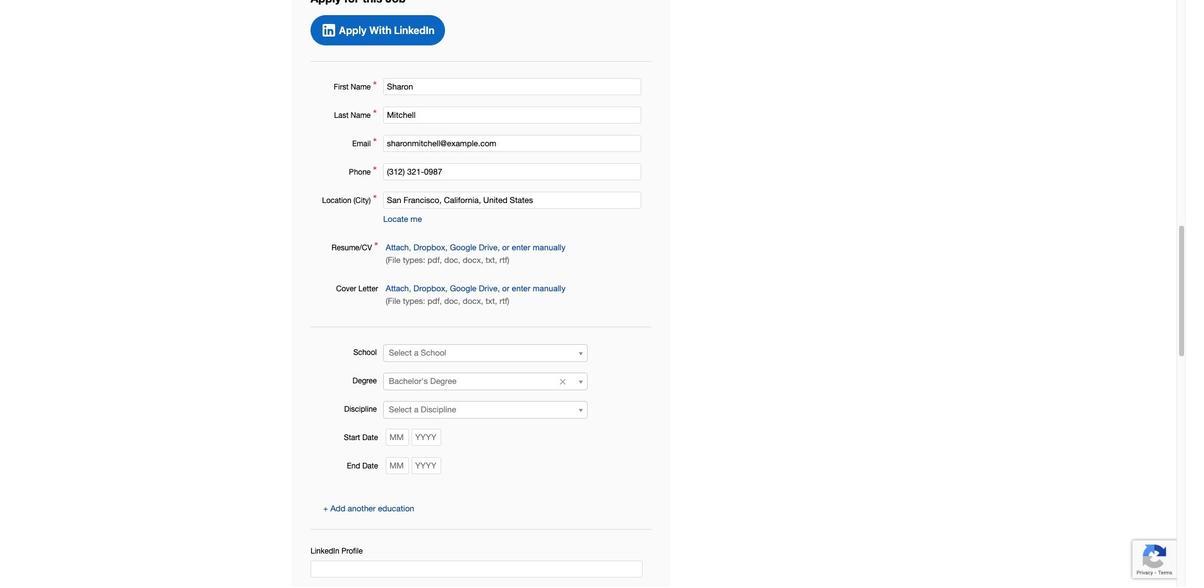 Task type: locate. For each thing, give the bounding box(es) containing it.
Education End Month text field
[[386, 458, 409, 475]]

Education End Year text field
[[411, 458, 441, 475]]

Education Start Month text field
[[386, 430, 409, 447]]

None text field
[[383, 107, 642, 124], [383, 135, 642, 152], [311, 562, 643, 579], [383, 107, 642, 124], [383, 135, 642, 152], [311, 562, 643, 579]]

None text field
[[383, 79, 642, 96], [383, 164, 642, 181], [383, 192, 642, 209], [383, 79, 642, 96], [383, 164, 642, 181], [383, 192, 642, 209]]



Task type: describe. For each thing, give the bounding box(es) containing it.
Education Start Year text field
[[411, 430, 441, 447]]



